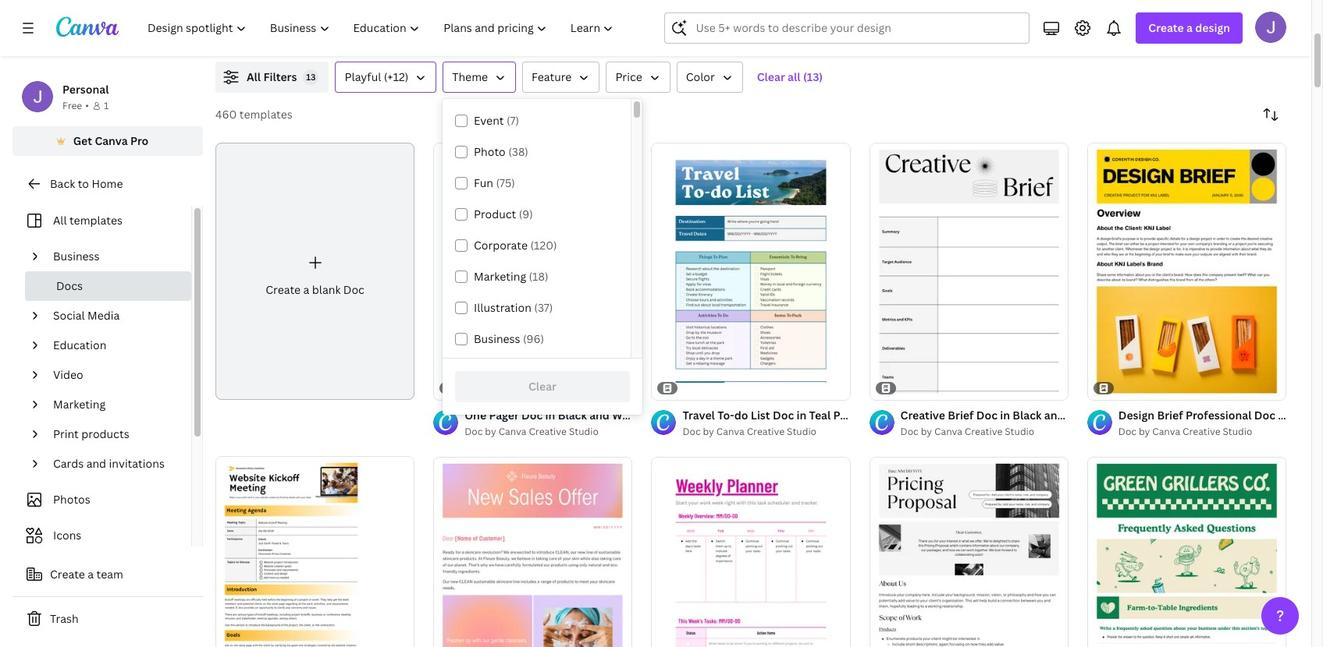 Task type: vqa. For each thing, say whether or not it's contained in the screenshot.
list to the middle
no



Task type: locate. For each thing, give the bounding box(es) containing it.
food & restaurant faqs doc in green cream yellow bold nostalgia style image
[[1087, 457, 1286, 648]]

0 horizontal spatial templates
[[69, 213, 123, 228]]

0 horizontal spatial marketing
[[53, 397, 105, 412]]

product
[[474, 207, 516, 222]]

business for business
[[53, 249, 100, 264]]

1 horizontal spatial a
[[303, 283, 309, 297]]

all inside all templates link
[[53, 213, 67, 228]]

0 horizontal spatial a
[[88, 568, 94, 582]]

1 vertical spatial business
[[474, 332, 520, 347]]

creative for one pager doc in black and white blue light blue classic professional style image
[[529, 426, 567, 439]]

0 vertical spatial business
[[53, 249, 100, 264]]

grey
[[1101, 408, 1126, 423]]

1 vertical spatial marketing
[[53, 397, 105, 412]]

clear inside button
[[757, 69, 785, 84]]

(13)
[[803, 69, 823, 84]]

by
[[485, 426, 496, 439], [703, 426, 714, 439], [921, 426, 932, 439], [1139, 426, 1150, 439]]

1 vertical spatial all
[[53, 213, 67, 228]]

1 vertical spatial a
[[303, 283, 309, 297]]

all
[[247, 69, 261, 84], [53, 213, 67, 228]]

creative brief doc in black and white grey editorial style image
[[869, 143, 1069, 401]]

0 vertical spatial all
[[247, 69, 261, 84]]

doc by canva creative studio link
[[465, 425, 633, 440], [683, 425, 851, 440], [901, 425, 1069, 440], [1118, 425, 1286, 440]]

all left filters
[[247, 69, 261, 84]]

a for team
[[88, 568, 94, 582]]

canva
[[95, 133, 128, 148], [499, 426, 527, 439], [717, 426, 745, 439], [934, 426, 962, 439], [1152, 426, 1180, 439]]

free
[[62, 99, 82, 112]]

all templates
[[53, 213, 123, 228]]

in
[[1000, 408, 1010, 423]]

education link
[[47, 331, 182, 361]]

canva for travel to-do list doc in teal pastel green pastel purple vibrant professional style image
[[717, 426, 745, 439]]

all
[[788, 69, 801, 84]]

1 vertical spatial create
[[266, 283, 301, 297]]

create inside button
[[50, 568, 85, 582]]

doc by canva creative studio
[[465, 426, 599, 439], [683, 426, 817, 439], [1118, 426, 1252, 439]]

3 by from the left
[[921, 426, 932, 439]]

filters
[[263, 69, 297, 84]]

marketing down corporate
[[474, 269, 526, 284]]

business up docs
[[53, 249, 100, 264]]

create for create a blank doc
[[266, 283, 301, 297]]

(38)
[[508, 144, 528, 159]]

a left the team
[[88, 568, 94, 582]]

marketing for marketing
[[53, 397, 105, 412]]

create down icons
[[50, 568, 85, 582]]

and
[[1044, 408, 1064, 423], [86, 457, 106, 472]]

to
[[78, 176, 89, 191]]

social media link
[[47, 301, 182, 331]]

all filters
[[247, 69, 297, 84]]

1 vertical spatial templates
[[69, 213, 123, 228]]

2 doc by canva creative studio link from the left
[[683, 425, 851, 440]]

marketing link
[[47, 390, 182, 420]]

(7)
[[507, 113, 519, 128]]

creative for design brief professional doc in yellow black grey bold modern style image
[[1183, 426, 1221, 439]]

illustration (37)
[[474, 301, 553, 315]]

studio for weekly planner doc in magenta light pink vibrant professional style image
[[787, 426, 817, 439]]

a inside dropdown button
[[1187, 20, 1193, 35]]

(75)
[[496, 176, 515, 190]]

1 horizontal spatial clear
[[757, 69, 785, 84]]

460 templates
[[215, 107, 293, 122]]

2 horizontal spatial doc by canva creative studio
[[1118, 426, 1252, 439]]

by inside creative brief doc in black and white grey editorial style doc by canva creative studio
[[921, 426, 932, 439]]

clear left the all
[[757, 69, 785, 84]]

4 doc by canva creative studio link from the left
[[1118, 425, 1286, 440]]

products
[[81, 427, 129, 442]]

get canva pro
[[73, 133, 149, 148]]

1 horizontal spatial and
[[1044, 408, 1064, 423]]

1 horizontal spatial create
[[266, 283, 301, 297]]

print products
[[53, 427, 129, 442]]

None search field
[[665, 12, 1030, 44]]

feature
[[532, 69, 572, 84]]

business (96)
[[474, 332, 544, 347]]

a inside button
[[88, 568, 94, 582]]

print products link
[[47, 420, 182, 450]]

0 vertical spatial templates
[[239, 107, 293, 122]]

corporate (120)
[[474, 238, 557, 253]]

1 doc by canva creative studio link from the left
[[465, 425, 633, 440]]

0 vertical spatial create
[[1149, 20, 1184, 35]]

clear down (96)
[[528, 379, 557, 394]]

one pager doc in black and white blue light blue classic professional style image
[[433, 143, 633, 401]]

studio
[[569, 426, 599, 439], [787, 426, 817, 439], [1005, 426, 1035, 439], [1223, 426, 1252, 439]]

clear inside 'button'
[[528, 379, 557, 394]]

jacob simon image
[[1255, 12, 1286, 43]]

4 studio from the left
[[1223, 426, 1252, 439]]

1 doc by canva creative studio from the left
[[465, 426, 599, 439]]

0 horizontal spatial clear
[[528, 379, 557, 394]]

Search search field
[[696, 13, 1020, 43]]

photo
[[474, 144, 506, 159]]

0 horizontal spatial create
[[50, 568, 85, 582]]

fun
[[474, 176, 493, 190]]

color
[[686, 69, 715, 84]]

0 vertical spatial and
[[1044, 408, 1064, 423]]

2 vertical spatial create
[[50, 568, 85, 582]]

video link
[[47, 361, 182, 390]]

create left design
[[1149, 20, 1184, 35]]

3 doc by canva creative studio from the left
[[1118, 426, 1252, 439]]

business letter professional doc in salmon light blue gradients style image
[[433, 457, 633, 648]]

•
[[85, 99, 89, 112]]

a for design
[[1187, 20, 1193, 35]]

media
[[87, 308, 120, 323]]

2 studio from the left
[[787, 426, 817, 439]]

a
[[1187, 20, 1193, 35], [303, 283, 309, 297], [88, 568, 94, 582]]

1 by from the left
[[485, 426, 496, 439]]

templates for all templates
[[69, 213, 123, 228]]

0 horizontal spatial business
[[53, 249, 100, 264]]

0 vertical spatial clear
[[757, 69, 785, 84]]

a left design
[[1187, 20, 1193, 35]]

canva inside creative brief doc in black and white grey editorial style doc by canva creative studio
[[934, 426, 962, 439]]

a left blank in the left top of the page
[[303, 283, 309, 297]]

blank
[[312, 283, 341, 297]]

1 horizontal spatial doc by canva creative studio
[[683, 426, 817, 439]]

business inside business link
[[53, 249, 100, 264]]

1 horizontal spatial all
[[247, 69, 261, 84]]

free •
[[62, 99, 89, 112]]

1 horizontal spatial marketing
[[474, 269, 526, 284]]

create left blank in the left top of the page
[[266, 283, 301, 297]]

(120)
[[530, 238, 557, 253]]

0 horizontal spatial all
[[53, 213, 67, 228]]

templates
[[239, 107, 293, 122], [69, 213, 123, 228]]

social media
[[53, 308, 120, 323]]

clear
[[757, 69, 785, 84], [528, 379, 557, 394]]

all down back
[[53, 213, 67, 228]]

and right black
[[1044, 408, 1064, 423]]

2 horizontal spatial a
[[1187, 20, 1193, 35]]

business down illustration
[[474, 332, 520, 347]]

creative brief doc in black and white grey editorial style doc by canva creative studio
[[901, 408, 1204, 439]]

0 vertical spatial a
[[1187, 20, 1193, 35]]

1 horizontal spatial templates
[[239, 107, 293, 122]]

2 horizontal spatial create
[[1149, 20, 1184, 35]]

get
[[73, 133, 92, 148]]

by for weekly planner doc in magenta light pink vibrant professional style image
[[703, 426, 714, 439]]

2 doc by canva creative studio from the left
[[683, 426, 817, 439]]

create for create a design
[[1149, 20, 1184, 35]]

create a team
[[50, 568, 123, 582]]

1 studio from the left
[[569, 426, 599, 439]]

business link
[[47, 242, 182, 272]]

4 by from the left
[[1139, 426, 1150, 439]]

illustration
[[474, 301, 532, 315]]

templates down the back to home
[[69, 213, 123, 228]]

clear button
[[455, 372, 630, 403]]

photos link
[[22, 486, 182, 515]]

1 vertical spatial clear
[[528, 379, 557, 394]]

pricing proposal professional doc in white black grey sleek monochrome style image
[[869, 457, 1069, 648]]

back
[[50, 176, 75, 191]]

0 horizontal spatial doc by canva creative studio
[[465, 426, 599, 439]]

social
[[53, 308, 85, 323]]

business
[[53, 249, 100, 264], [474, 332, 520, 347]]

create inside dropdown button
[[1149, 20, 1184, 35]]

education
[[53, 338, 106, 353]]

pro
[[130, 133, 149, 148]]

0 vertical spatial marketing
[[474, 269, 526, 284]]

0 horizontal spatial and
[[86, 457, 106, 472]]

templates for 460 templates
[[239, 107, 293, 122]]

and right "cards"
[[86, 457, 106, 472]]

templates down all filters
[[239, 107, 293, 122]]

(9)
[[519, 207, 533, 222]]

price button
[[606, 62, 670, 93]]

create
[[1149, 20, 1184, 35], [266, 283, 301, 297], [50, 568, 85, 582]]

3 doc by canva creative studio link from the left
[[901, 425, 1069, 440]]

1 horizontal spatial business
[[474, 332, 520, 347]]

by for food & restaurant faqs doc in green cream yellow bold nostalgia style image
[[1139, 426, 1150, 439]]

2 by from the left
[[703, 426, 714, 439]]

back to home link
[[12, 169, 203, 200]]

13 filter options selected element
[[303, 69, 319, 85]]

marketing for marketing (18)
[[474, 269, 526, 284]]

canva for one pager doc in black and white blue light blue classic professional style image
[[499, 426, 527, 439]]

3 studio from the left
[[1005, 426, 1035, 439]]

marketing down 'video'
[[53, 397, 105, 412]]

2 vertical spatial a
[[88, 568, 94, 582]]



Task type: describe. For each thing, give the bounding box(es) containing it.
black
[[1013, 408, 1042, 423]]

brief
[[948, 408, 974, 423]]

doc by canva creative studio for weekly planner doc in magenta light pink vibrant professional style image
[[683, 426, 817, 439]]

creative for travel to-do list doc in teal pastel green pastel purple vibrant professional style image
[[747, 426, 785, 439]]

photos
[[53, 493, 90, 507]]

create a design
[[1149, 20, 1230, 35]]

all for all filters
[[247, 69, 261, 84]]

creative brief doc in black and white grey editorial style link
[[901, 408, 1204, 425]]

cards and invitations
[[53, 457, 165, 472]]

event
[[474, 113, 504, 128]]

product (9)
[[474, 207, 533, 222]]

all for all templates
[[53, 213, 67, 228]]

marketing (18)
[[474, 269, 548, 284]]

event (7)
[[474, 113, 519, 128]]

top level navigation element
[[137, 12, 627, 44]]

create a blank doc link
[[215, 143, 415, 401]]

weekly planner doc in magenta light pink vibrant professional style image
[[651, 457, 851, 648]]

create for create a team
[[50, 568, 85, 582]]

feature button
[[522, 62, 600, 93]]

cards
[[53, 457, 84, 472]]

13
[[306, 71, 316, 83]]

trash
[[50, 612, 79, 627]]

clear for clear all (13)
[[757, 69, 785, 84]]

price
[[615, 69, 642, 84]]

(37)
[[534, 301, 553, 315]]

and inside creative brief doc in black and white grey editorial style doc by canva creative studio
[[1044, 408, 1064, 423]]

theme button
[[443, 62, 516, 93]]

team
[[96, 568, 123, 582]]

canva for design brief professional doc in yellow black grey bold modern style image
[[1152, 426, 1180, 439]]

1 vertical spatial and
[[86, 457, 106, 472]]

a for blank
[[303, 283, 309, 297]]

playful
[[345, 69, 381, 84]]

playful (+12) button
[[335, 62, 437, 93]]

doc by canva creative studio link for business letter professional doc in salmon light blue gradients style image
[[465, 425, 633, 440]]

personal
[[62, 82, 109, 97]]

photo (38)
[[474, 144, 528, 159]]

clear for clear
[[528, 379, 557, 394]]

cards and invitations link
[[47, 450, 182, 479]]

editorial
[[1128, 408, 1174, 423]]

playful (+12)
[[345, 69, 408, 84]]

travel to-do list doc in teal pastel green pastel purple vibrant professional style image
[[651, 143, 851, 401]]

home
[[92, 176, 123, 191]]

doc by canva creative studio for business letter professional doc in salmon light blue gradients style image
[[465, 426, 599, 439]]

by for business letter professional doc in salmon light blue gradients style image
[[485, 426, 496, 439]]

theme
[[452, 69, 488, 84]]

doc by canva creative studio link for weekly planner doc in magenta light pink vibrant professional style image
[[683, 425, 851, 440]]

create a blank doc
[[266, 283, 364, 297]]

print
[[53, 427, 79, 442]]

(18)
[[529, 269, 548, 284]]

color button
[[677, 62, 743, 93]]

invitations
[[109, 457, 165, 472]]

Sort by button
[[1255, 99, 1286, 130]]

style
[[1176, 408, 1204, 423]]

kickoff meeting doc in orange black white professional gradients style image
[[215, 457, 415, 648]]

white
[[1067, 408, 1098, 423]]

460
[[215, 107, 237, 122]]

docs
[[56, 279, 83, 294]]

all templates link
[[22, 206, 182, 236]]

studio inside creative brief doc in black and white grey editorial style doc by canva creative studio
[[1005, 426, 1035, 439]]

studio for food & restaurant faqs doc in green cream yellow bold nostalgia style image
[[1223, 426, 1252, 439]]

video
[[53, 368, 83, 383]]

corporate
[[474, 238, 528, 253]]

create a team button
[[12, 560, 203, 591]]

trash link
[[12, 604, 203, 635]]

doc by canva creative studio link for food & restaurant faqs doc in green cream yellow bold nostalgia style image
[[1118, 425, 1286, 440]]

(96)
[[523, 332, 544, 347]]

get canva pro button
[[12, 126, 203, 156]]

clear all (13)
[[757, 69, 823, 84]]

fun (75)
[[474, 176, 515, 190]]

create a design button
[[1136, 12, 1243, 44]]

create a blank doc element
[[215, 143, 415, 401]]

1
[[104, 99, 109, 112]]

clear all (13) button
[[749, 62, 831, 93]]

doc by canva creative studio for food & restaurant faqs doc in green cream yellow bold nostalgia style image
[[1118, 426, 1252, 439]]

design brief professional doc in yellow black grey bold modern style image
[[1087, 143, 1286, 401]]

doc by canva creative studio link for "pricing proposal professional doc in white black grey sleek monochrome style" image
[[901, 425, 1069, 440]]

studio for business letter professional doc in salmon light blue gradients style image
[[569, 426, 599, 439]]

(+12)
[[384, 69, 408, 84]]

back to home
[[50, 176, 123, 191]]

design
[[1195, 20, 1230, 35]]

icons link
[[22, 521, 182, 551]]

canva inside button
[[95, 133, 128, 148]]

business for business (96)
[[474, 332, 520, 347]]

icons
[[53, 528, 81, 543]]



